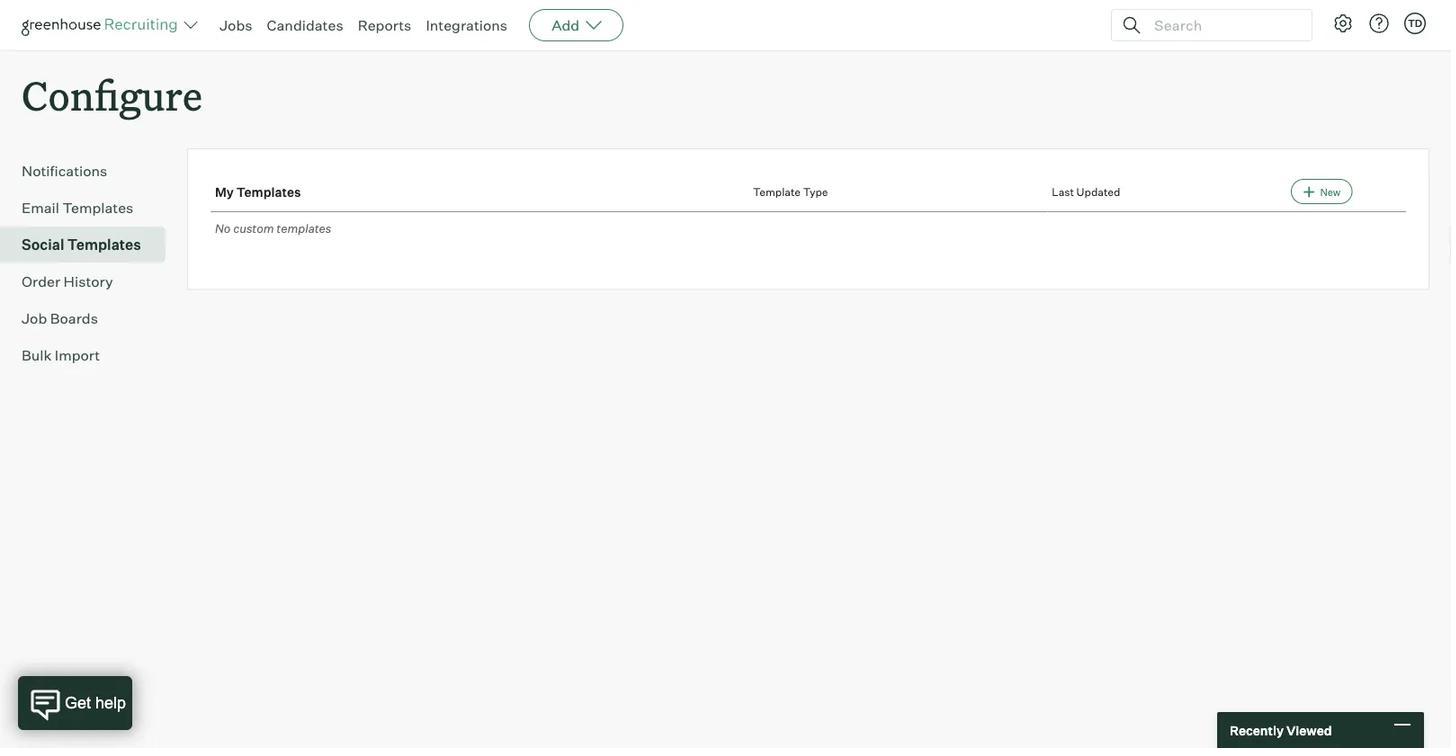 Task type: vqa. For each thing, say whether or not it's contained in the screenshot.
topmost THE 0
no



Task type: describe. For each thing, give the bounding box(es) containing it.
configure
[[22, 68, 203, 122]]

bulk import
[[22, 347, 100, 365]]

type
[[803, 185, 829, 198]]

templates for social templates
[[67, 236, 141, 254]]

my templates
[[215, 184, 301, 200]]

social templates
[[22, 236, 141, 254]]

td
[[1409, 17, 1423, 29]]

no custom templates
[[215, 221, 332, 236]]

reports
[[358, 16, 412, 34]]

social
[[22, 236, 64, 254]]

order history
[[22, 273, 113, 291]]

last updated
[[1052, 185, 1121, 198]]

boards
[[50, 310, 98, 328]]

job
[[22, 310, 47, 328]]

bulk import link
[[22, 345, 158, 367]]

custom
[[233, 221, 274, 236]]

notifications link
[[22, 160, 158, 182]]

templates for email templates
[[62, 199, 134, 217]]

viewed
[[1287, 723, 1333, 739]]

bulk
[[22, 347, 52, 365]]

new link
[[1292, 179, 1353, 204]]

order history link
[[22, 271, 158, 293]]

new
[[1321, 186, 1341, 198]]

email templates
[[22, 199, 134, 217]]

social templates link
[[22, 234, 158, 256]]

recently viewed
[[1230, 723, 1333, 739]]

jobs
[[220, 16, 252, 34]]



Task type: locate. For each thing, give the bounding box(es) containing it.
td button
[[1405, 13, 1427, 34]]

job boards link
[[22, 308, 158, 330]]

my
[[215, 184, 234, 200]]

recently
[[1230, 723, 1284, 739]]

configure image
[[1333, 13, 1355, 34]]

no
[[215, 221, 231, 236]]

greenhouse recruiting image
[[22, 14, 184, 36]]

add
[[552, 16, 580, 34]]

email templates link
[[22, 197, 158, 219]]

templates inside social templates link
[[67, 236, 141, 254]]

templates for my templates
[[237, 184, 301, 200]]

templates
[[277, 221, 332, 236]]

candidates link
[[267, 16, 344, 34]]

job boards
[[22, 310, 98, 328]]

integrations
[[426, 16, 508, 34]]

templates up social templates link
[[62, 199, 134, 217]]

templates inside "email templates" link
[[62, 199, 134, 217]]

add button
[[529, 9, 624, 41]]

jobs link
[[220, 16, 252, 34]]

reports link
[[358, 16, 412, 34]]

import
[[55, 347, 100, 365]]

last
[[1052, 185, 1075, 198]]

integrations link
[[426, 16, 508, 34]]

template type
[[753, 185, 829, 198]]

templates up order history 'link'
[[67, 236, 141, 254]]

Search text field
[[1150, 12, 1296, 38]]

templates up no custom templates
[[237, 184, 301, 200]]

updated
[[1077, 185, 1121, 198]]

notifications
[[22, 162, 107, 180]]

email
[[22, 199, 59, 217]]

templates
[[237, 184, 301, 200], [62, 199, 134, 217], [67, 236, 141, 254]]

candidates
[[267, 16, 344, 34]]

td button
[[1401, 9, 1430, 38]]

template
[[753, 185, 801, 198]]

order
[[22, 273, 60, 291]]

history
[[63, 273, 113, 291]]



